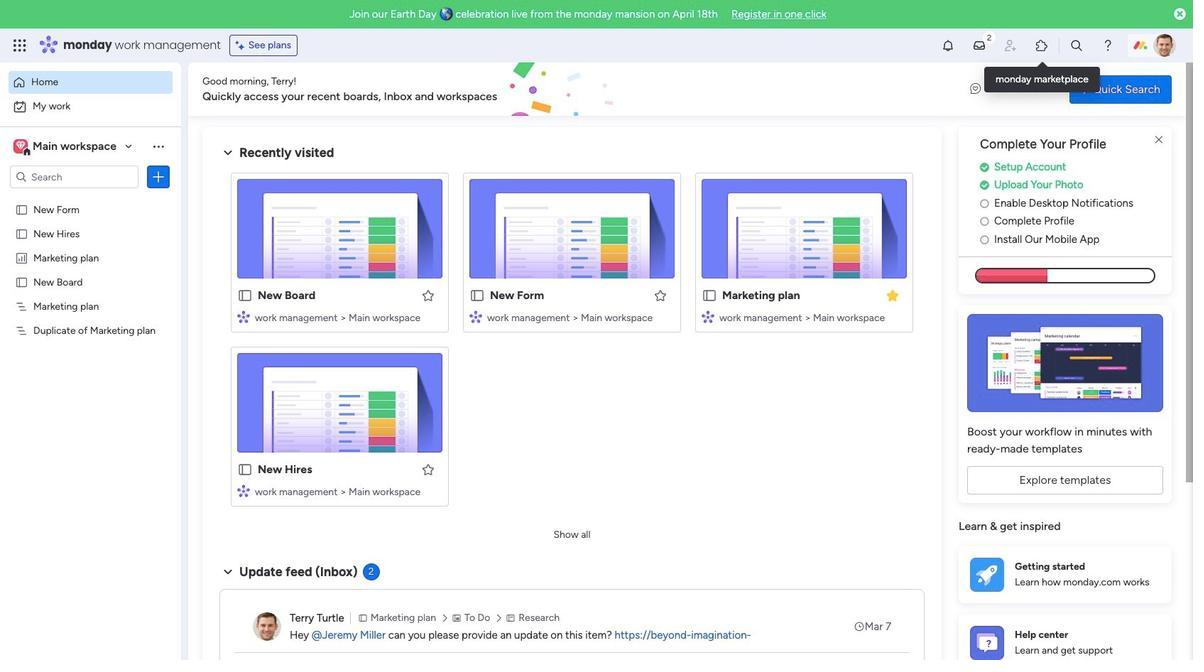 Task type: describe. For each thing, give the bounding box(es) containing it.
v2 user feedback image
[[971, 81, 981, 97]]

templates image image
[[972, 314, 1160, 412]]

check circle image
[[981, 162, 990, 173]]

see plans image
[[236, 38, 248, 53]]

dapulse x slim image
[[1151, 131, 1168, 148]]

circle o image
[[981, 216, 990, 227]]

monday marketplace image
[[1035, 38, 1049, 53]]

Search in workspace field
[[30, 169, 119, 185]]

0 horizontal spatial public board image
[[15, 275, 28, 288]]

close update feed (inbox) image
[[220, 563, 237, 580]]

help image
[[1101, 38, 1115, 53]]

2 circle o image from the top
[[981, 234, 990, 245]]

terry turtle image
[[1154, 34, 1177, 57]]

quick search results list box
[[220, 161, 925, 524]]

public board image for remove from favorites icon
[[702, 288, 718, 303]]

remove from favorites image
[[886, 288, 900, 302]]

check circle image
[[981, 180, 990, 191]]

2 image
[[983, 29, 996, 45]]

public board image for add to favorites icon at the right top
[[470, 288, 485, 303]]

update feed image
[[973, 38, 987, 53]]

v2 bolt switch image
[[1081, 81, 1090, 97]]

options image
[[151, 170, 166, 184]]

help center element
[[959, 614, 1172, 660]]

public board image for 1st add to favorites image from the bottom of the quick search results list box
[[237, 462, 253, 477]]



Task type: locate. For each thing, give the bounding box(es) containing it.
public board image
[[15, 202, 28, 216], [15, 227, 28, 240], [470, 288, 485, 303], [702, 288, 718, 303], [237, 462, 253, 477]]

2 element
[[363, 563, 380, 580]]

add to favorites image
[[421, 288, 436, 302], [421, 462, 436, 476]]

circle o image
[[981, 198, 990, 209], [981, 234, 990, 245]]

0 vertical spatial circle o image
[[981, 198, 990, 209]]

2 add to favorites image from the top
[[421, 462, 436, 476]]

add to favorites image
[[654, 288, 668, 302]]

list box
[[0, 194, 181, 534]]

1 horizontal spatial public board image
[[237, 288, 253, 303]]

terry turtle image
[[253, 612, 281, 641]]

search everything image
[[1070, 38, 1084, 53]]

option
[[9, 71, 173, 94], [9, 95, 173, 118], [0, 196, 181, 199]]

close recently visited image
[[220, 144, 237, 161]]

circle o image down circle o icon
[[981, 234, 990, 245]]

workspace options image
[[151, 139, 166, 153]]

workspace image
[[13, 139, 28, 154]]

2 vertical spatial option
[[0, 196, 181, 199]]

workspace selection element
[[13, 138, 119, 156]]

public board image
[[15, 275, 28, 288], [237, 288, 253, 303]]

1 vertical spatial option
[[9, 95, 173, 118]]

1 vertical spatial circle o image
[[981, 234, 990, 245]]

public dashboard image
[[15, 251, 28, 264]]

0 vertical spatial option
[[9, 71, 173, 94]]

getting started element
[[959, 546, 1172, 603]]

select product image
[[13, 38, 27, 53]]

1 circle o image from the top
[[981, 198, 990, 209]]

1 vertical spatial add to favorites image
[[421, 462, 436, 476]]

0 vertical spatial add to favorites image
[[421, 288, 436, 302]]

1 add to favorites image from the top
[[421, 288, 436, 302]]

workspace image
[[16, 139, 25, 154]]

circle o image up circle o icon
[[981, 198, 990, 209]]

notifications image
[[941, 38, 956, 53]]



Task type: vqa. For each thing, say whether or not it's contained in the screenshot.
the middle Stage field
no



